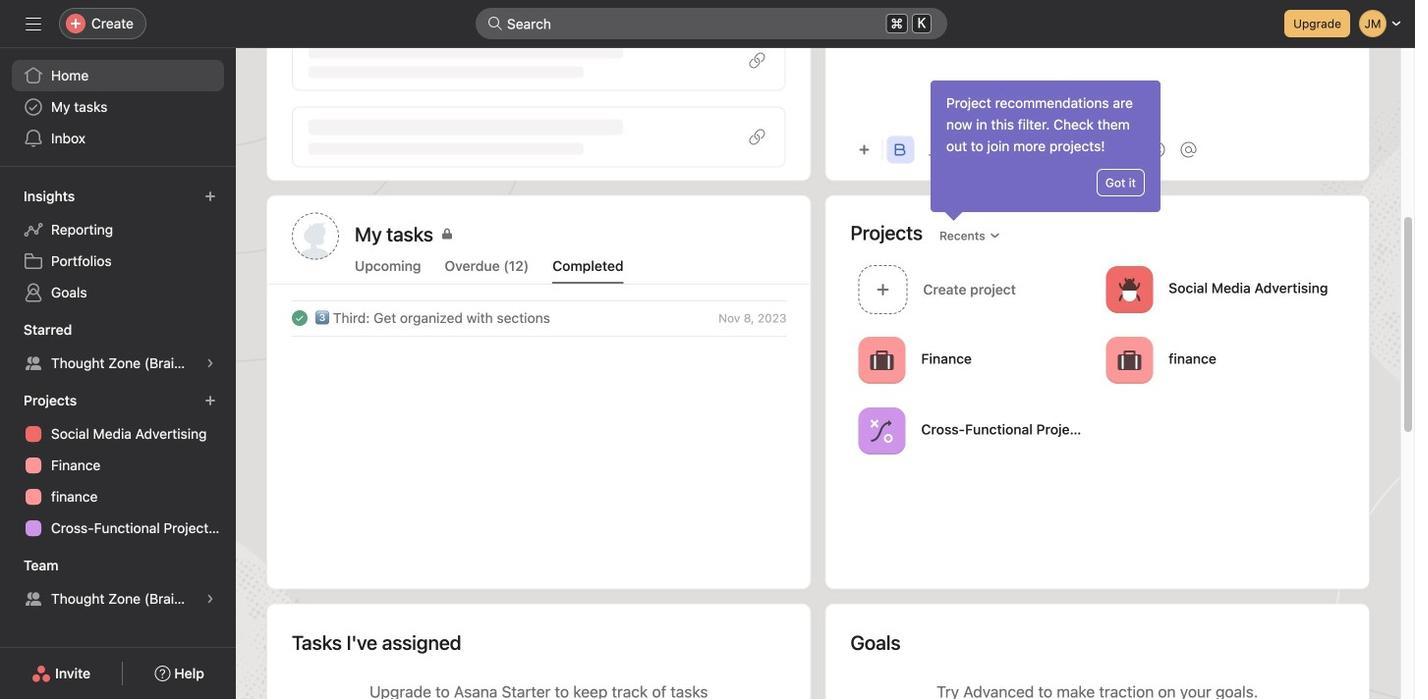 Task type: vqa. For each thing, say whether or not it's contained in the screenshot.
See Details, My Workspace image associated with Teams element
no



Task type: describe. For each thing, give the bounding box(es) containing it.
at mention image
[[1181, 142, 1197, 158]]

insert an object image
[[859, 144, 871, 156]]

2 briefcase image from the left
[[1118, 349, 1142, 373]]

new insights image
[[204, 191, 216, 203]]

add profile photo image
[[292, 213, 339, 260]]

line_and_symbols image
[[871, 420, 894, 443]]

starred element
[[0, 313, 236, 383]]

hide sidebar image
[[26, 16, 41, 31]]

global element
[[0, 48, 236, 166]]

1 briefcase image from the left
[[871, 349, 894, 373]]

link image
[[1115, 144, 1127, 156]]

underline image
[[958, 144, 970, 156]]

bold image
[[895, 144, 907, 156]]

insights element
[[0, 179, 236, 313]]

teams element
[[0, 549, 236, 619]]

see details, thought zone (brainstorm space) image
[[204, 594, 216, 606]]

new project or portfolio image
[[204, 395, 216, 407]]

Search tasks, projects, and more text field
[[476, 8, 948, 39]]



Task type: locate. For each thing, give the bounding box(es) containing it.
briefcase image
[[871, 349, 894, 373], [1118, 349, 1142, 373]]

strikethrough image
[[989, 144, 1001, 156]]

briefcase image up "line_and_symbols" image
[[871, 349, 894, 373]]

tooltip
[[931, 81, 1161, 218]]

prominent image
[[488, 16, 503, 31]]

document
[[851, 0, 1345, 119]]

italics image
[[927, 144, 938, 156]]

completed image
[[288, 307, 312, 330]]

see details, thought zone (brainstorm space) image
[[204, 358, 216, 370]]

briefcase image down bug "icon"
[[1118, 349, 1142, 373]]

toolbar
[[851, 127, 1345, 172]]

None field
[[476, 8, 948, 39]]

0 horizontal spatial briefcase image
[[871, 349, 894, 373]]

projects element
[[0, 383, 236, 549]]

Completed checkbox
[[288, 307, 312, 330]]

bug image
[[1118, 278, 1142, 302]]

code image
[[1021, 144, 1033, 156]]

1 horizontal spatial briefcase image
[[1118, 349, 1142, 373]]

numbered list image
[[1084, 144, 1096, 156]]

bulleted list image
[[1052, 144, 1064, 156]]

list item
[[268, 301, 811, 336]]



